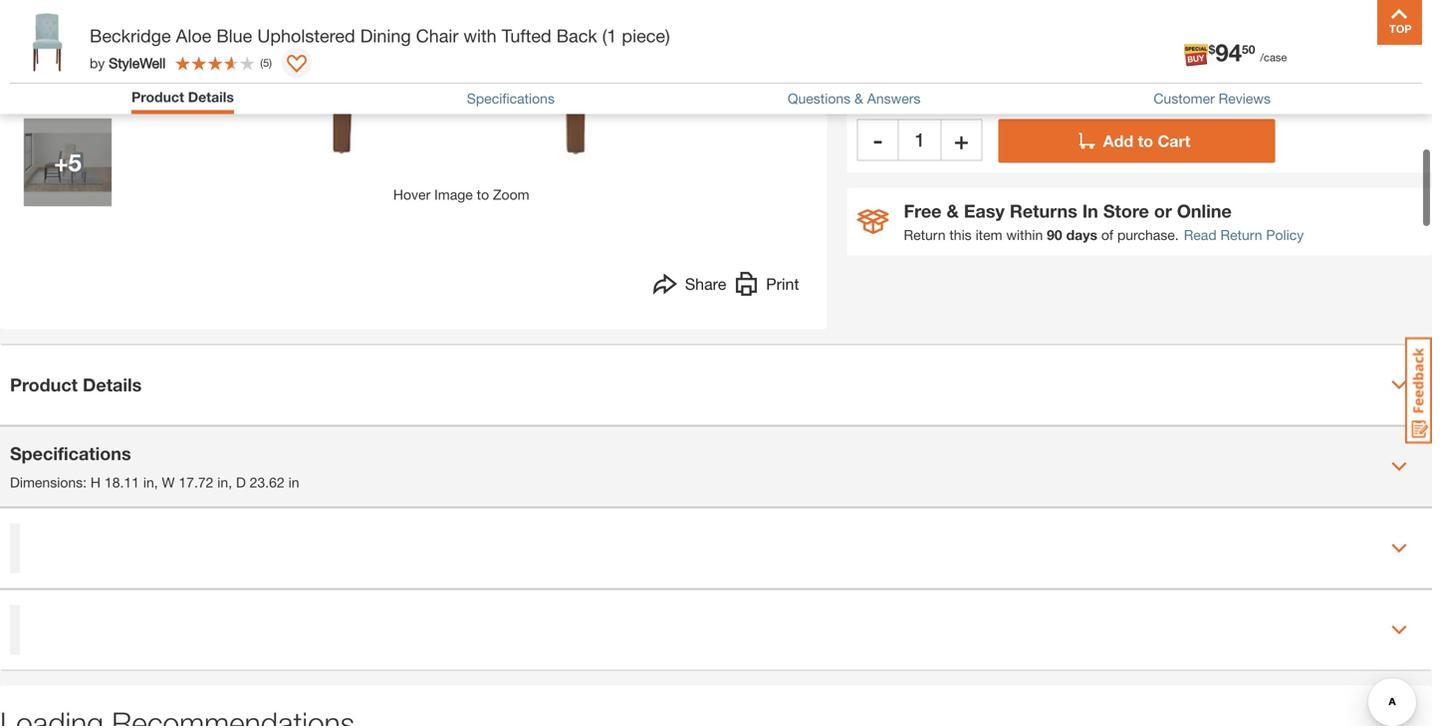 Task type: vqa. For each thing, say whether or not it's contained in the screenshot.
rightmost +
yes



Task type: locate. For each thing, give the bounding box(es) containing it.
details down aloe
[[188, 89, 234, 105]]

1 horizontal spatial 5
[[263, 56, 269, 69]]

back
[[556, 25, 597, 46]]

details
[[188, 89, 234, 105], [83, 374, 142, 396]]

return right read
[[1221, 227, 1262, 243]]

1 vertical spatial product details
[[10, 374, 142, 396]]

h
[[91, 474, 101, 491]]

, left w
[[154, 474, 158, 491]]

free
[[904, 200, 942, 222]]

stylewell
[[109, 55, 166, 71]]

hover image to zoom button
[[163, 0, 760, 205]]

5
[[263, 56, 269, 69], [68, 148, 82, 176]]

answers
[[867, 90, 921, 107]]

product details up h on the left of page
[[10, 374, 142, 396]]

5 for (
[[263, 56, 269, 69]]

in left d
[[217, 474, 228, 491]]

0 horizontal spatial 5
[[68, 148, 82, 176]]

details up specifications dimensions: h 18.11 in , w 17.72 in , d 23.62 in
[[83, 374, 142, 396]]

specifications for specifications dimensions: h 18.11 in , w 17.72 in , d 23.62 in
[[10, 443, 131, 464]]

1 vertical spatial details
[[83, 374, 142, 396]]

& up "this"
[[947, 200, 959, 222]]

of
[[1101, 227, 1114, 243]]

specifications
[[467, 90, 555, 107], [10, 443, 131, 464]]

zoom
[[493, 186, 529, 203]]

2 caret image from the top
[[1391, 540, 1407, 556]]

0 horizontal spatial +
[[54, 148, 68, 176]]

+ button
[[941, 119, 983, 161]]

1 horizontal spatial in
[[217, 474, 228, 491]]

to
[[1138, 132, 1153, 150], [477, 186, 489, 203]]

product details
[[131, 89, 234, 105], [10, 374, 142, 396]]

,
[[154, 474, 158, 491], [228, 474, 232, 491]]

customer reviews button
[[1154, 90, 1271, 107], [1154, 90, 1271, 107]]

specifications for specifications
[[467, 90, 555, 107]]

0 horizontal spatial in
[[143, 474, 154, 491]]

1 vertical spatial &
[[947, 200, 959, 222]]

caret image
[[1391, 377, 1407, 393], [1391, 540, 1407, 556]]

0 vertical spatial 5
[[263, 56, 269, 69]]

0 horizontal spatial ,
[[154, 474, 158, 491]]

0 vertical spatial product details
[[131, 89, 234, 105]]

caret image down caret icon
[[1391, 540, 1407, 556]]

to left zoom
[[477, 186, 489, 203]]

questions & answers button
[[788, 90, 921, 107], [788, 90, 921, 107]]

beckridge
[[90, 25, 171, 46]]

None field
[[899, 119, 941, 161]]

days
[[1066, 227, 1098, 243]]

2 horizontal spatial in
[[288, 474, 299, 491]]

upholstered
[[257, 25, 355, 46]]

within
[[1006, 227, 1043, 243]]

0 vertical spatial product
[[131, 89, 184, 105]]

0 horizontal spatial specifications
[[10, 443, 131, 464]]

to right add
[[1138, 132, 1153, 150]]

- button
[[857, 119, 899, 161]]

return
[[904, 227, 946, 243], [1221, 227, 1262, 243]]

product down stylewell
[[131, 89, 184, 105]]

1 vertical spatial caret image
[[1391, 540, 1407, 556]]

1 horizontal spatial +
[[954, 126, 969, 154]]

0 vertical spatial specifications
[[467, 90, 555, 107]]

tufted
[[502, 25, 552, 46]]

1 horizontal spatial specifications
[[467, 90, 555, 107]]

in left w
[[143, 474, 154, 491]]

& left answers
[[855, 90, 863, 107]]

1 vertical spatial 5
[[68, 148, 82, 176]]

+
[[954, 126, 969, 154], [54, 148, 68, 176]]

specifications inside specifications dimensions: h 18.11 in , w 17.72 in , d 23.62 in
[[10, 443, 131, 464]]

, left d
[[228, 474, 232, 491]]

in right 23.62
[[288, 474, 299, 491]]

1 , from the left
[[154, 474, 158, 491]]

2 in from the left
[[217, 474, 228, 491]]

& for questions
[[855, 90, 863, 107]]

0 vertical spatial to
[[1138, 132, 1153, 150]]

$
[[1209, 42, 1215, 56]]

1 horizontal spatial details
[[188, 89, 234, 105]]

specifications down tufted
[[467, 90, 555, 107]]

0 horizontal spatial &
[[855, 90, 863, 107]]

add to cart button
[[998, 119, 1275, 163]]

product image image
[[15, 10, 80, 75]]

specifications button
[[467, 90, 555, 107], [467, 90, 555, 107]]

& inside the free & easy returns in store or online return this item within 90 days of purchase. read return policy
[[947, 200, 959, 222]]

1 horizontal spatial &
[[947, 200, 959, 222]]

beckridge aloe blue upholstered dining chair with tufted back (1 piece)
[[90, 25, 670, 46]]

aloe walnut stylewell dining chairs b6767c 2 40.2 image
[[24, 13, 112, 101]]

)
[[269, 56, 272, 69]]

0 vertical spatial caret image
[[1391, 377, 1407, 393]]

1 horizontal spatial return
[[1221, 227, 1262, 243]]

print button
[[734, 272, 799, 301]]

-
[[873, 126, 883, 154]]

/case
[[1260, 51, 1287, 64]]

+ inside + 'button'
[[954, 126, 969, 154]]

store
[[1103, 200, 1149, 222]]

product details button
[[131, 89, 234, 109], [131, 89, 234, 105], [0, 345, 1432, 425]]

piece)
[[622, 25, 670, 46]]

product up dimensions:
[[10, 374, 78, 396]]

0 horizontal spatial return
[[904, 227, 946, 243]]

1 vertical spatial product
[[10, 374, 78, 396]]

0 horizontal spatial to
[[477, 186, 489, 203]]

image
[[434, 186, 473, 203]]

&
[[855, 90, 863, 107], [947, 200, 959, 222]]

by
[[90, 55, 105, 71]]

read return policy link
[[1184, 225, 1304, 246]]

specifications up dimensions:
[[10, 443, 131, 464]]

17.72
[[179, 474, 214, 491]]

customer
[[1154, 90, 1215, 107]]

return down free
[[904, 227, 946, 243]]

1 horizontal spatial to
[[1138, 132, 1153, 150]]

1 horizontal spatial ,
[[228, 474, 232, 491]]

blue
[[216, 25, 252, 46]]

+ 5
[[54, 148, 82, 176]]

in
[[143, 474, 154, 491], [217, 474, 228, 491], [288, 474, 299, 491]]

caret image up caret icon
[[1391, 377, 1407, 393]]

returns
[[1010, 200, 1078, 222]]

hover image to zoom
[[393, 186, 529, 203]]

product details down stylewell
[[131, 89, 234, 105]]

free & easy returns in store or online return this item within 90 days of purchase. read return policy
[[904, 200, 1304, 243]]

1 vertical spatial specifications
[[10, 443, 131, 464]]

0 vertical spatial &
[[855, 90, 863, 107]]

hover
[[393, 186, 431, 203]]

product
[[131, 89, 184, 105], [10, 374, 78, 396]]

add
[[1103, 132, 1134, 150]]

item
[[976, 227, 1003, 243]]

( 5 )
[[260, 56, 272, 69]]



Task type: describe. For each thing, give the bounding box(es) containing it.
feedback link image
[[1405, 337, 1432, 444]]

aloe walnut stylewell dining chairs b6767c 2 a0.3 image
[[24, 119, 112, 206]]

or
[[1154, 200, 1172, 222]]

94
[[1215, 38, 1242, 66]]

icon image
[[857, 209, 889, 234]]

with
[[464, 25, 497, 46]]

23.62
[[250, 474, 285, 491]]

1 return from the left
[[904, 227, 946, 243]]

(1
[[602, 25, 617, 46]]

in
[[1083, 200, 1098, 222]]

customer reviews
[[1154, 90, 1271, 107]]

dimensions:
[[10, 474, 87, 491]]

this
[[950, 227, 972, 243]]

1 caret image from the top
[[1391, 377, 1407, 393]]

& for free
[[947, 200, 959, 222]]

display image
[[287, 55, 307, 75]]

print
[[766, 275, 799, 293]]

0 horizontal spatial product
[[10, 374, 78, 396]]

(
[[260, 56, 263, 69]]

by stylewell
[[90, 55, 166, 71]]

5 for +
[[68, 148, 82, 176]]

caret image
[[1391, 459, 1407, 475]]

3 in from the left
[[288, 474, 299, 491]]

add to cart
[[1103, 132, 1191, 150]]

read
[[1184, 227, 1217, 243]]

reviews
[[1219, 90, 1271, 107]]

1 horizontal spatial product
[[131, 89, 184, 105]]

2 return from the left
[[1221, 227, 1262, 243]]

d
[[236, 474, 246, 491]]

2 , from the left
[[228, 474, 232, 491]]

$ 94 50
[[1209, 38, 1255, 66]]

+ for + 5
[[54, 148, 68, 176]]

questions
[[788, 90, 851, 107]]

purchase.
[[1117, 227, 1179, 243]]

0 vertical spatial details
[[188, 89, 234, 105]]

specifications dimensions: h 18.11 in , w 17.72 in , d 23.62 in
[[10, 443, 299, 491]]

0 horizontal spatial details
[[83, 374, 142, 396]]

chair
[[416, 25, 459, 46]]

dining
[[360, 25, 411, 46]]

cart
[[1158, 132, 1191, 150]]

share button
[[653, 272, 726, 301]]

+ for +
[[954, 126, 969, 154]]

90
[[1047, 227, 1062, 243]]

online
[[1177, 200, 1232, 222]]

policy
[[1266, 227, 1304, 243]]

1 vertical spatial to
[[477, 186, 489, 203]]

aloe
[[176, 25, 211, 46]]

top button
[[1377, 0, 1422, 45]]

w
[[162, 474, 175, 491]]

share
[[685, 275, 726, 293]]

easy
[[964, 200, 1005, 222]]

questions & answers
[[788, 90, 921, 107]]

18.11
[[105, 474, 139, 491]]

50
[[1242, 42, 1255, 56]]

1 in from the left
[[143, 474, 154, 491]]



